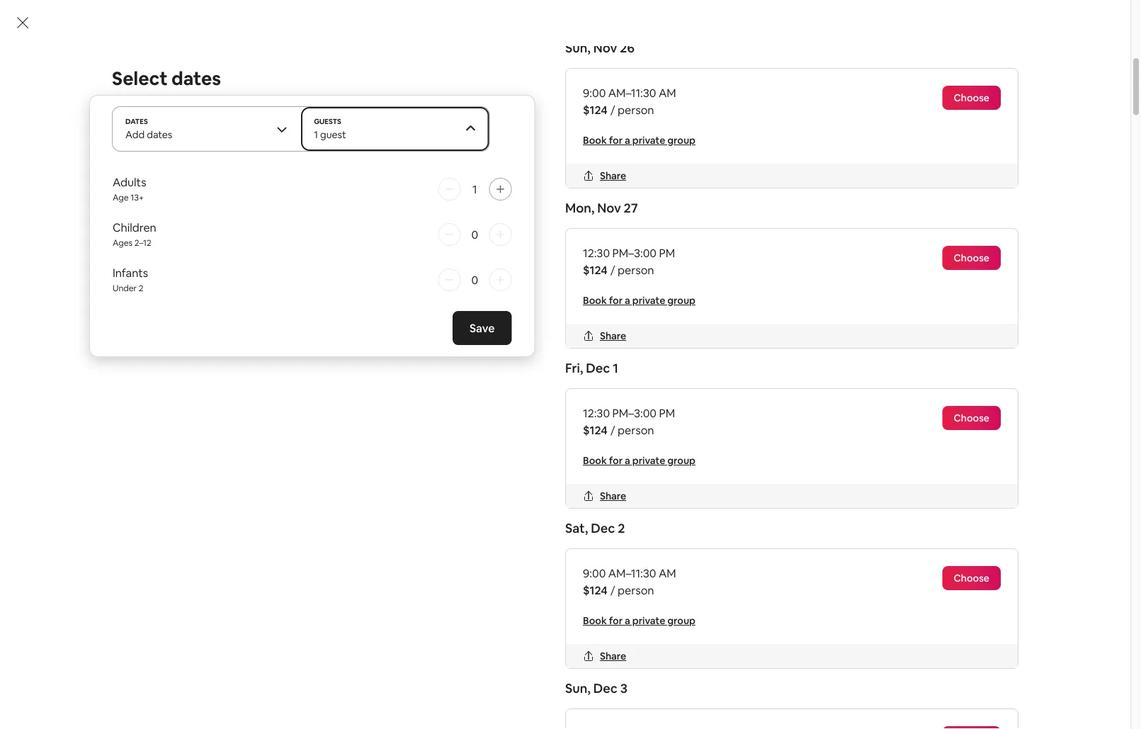 Task type: vqa. For each thing, say whether or not it's contained in the screenshot.


Task type: describe. For each thing, give the bounding box(es) containing it.
2 horizontal spatial cliff
[[340, 134, 370, 154]]

accredited
[[410, 256, 467, 271]]

cliff,
[[199, 222, 223, 237]]

to inside contact cliff for dates and times not listed, or if you want to book for a larger group.
[[373, 207, 383, 220]]

3
[[621, 681, 628, 697]]

dec for 3
[[594, 681, 618, 697]]

this experience is hand-picked by the wsl, home of the world's best surfers.
[[169, 557, 566, 572]]

up
[[294, 139, 306, 152]]

book for a private group for first book for a private group link's share button
[[583, 134, 696, 147]]

0 horizontal spatial by
[[331, 557, 344, 572]]

private
[[363, 139, 394, 152]]

adults group
[[113, 175, 512, 203]]

and right "men's"
[[793, 600, 813, 614]]

1 / person from the top
[[906, 94, 944, 107]]

hands
[[246, 273, 277, 288]]

show more dates link
[[716, 326, 944, 360]]

airbnb
[[342, 393, 369, 404]]

2 for dec
[[618, 521, 625, 537]]

will inside hi i'm cliff, the creator of adventure out!  adventure out has been the city-licensed surf school in pacifica (sf's only beginner surf spot) for over 20 years and is the only nssia (national surf school & instructor association) accredited surf school in the bay area!  you will be in great hands with our team! (please note: we have a team of licensed and certified instructors - exact instructor varies day by day)
[[169, 273, 185, 288]]

select
[[112, 67, 168, 90]]

9:00 for 4th book for a private group link from the top
[[583, 566, 606, 581]]

ages
[[113, 237, 133, 248]]

to protect your payment, never transfer money or communicate outside of the airbnb website or app.
[[327, 381, 620, 404]]

0 for infants
[[472, 272, 478, 287]]

as
[[169, 600, 182, 614]]

8
[[320, 139, 326, 152]]

the right 'home'
[[441, 557, 459, 572]]

the down city-
[[533, 239, 551, 254]]

and left millions
[[296, 628, 315, 643]]

26
[[620, 40, 635, 57]]

since
[[688, 614, 714, 629]]

money
[[485, 381, 512, 392]]

9:00 for first book for a private group link
[[583, 86, 606, 100]]

around
[[397, 628, 434, 643]]

picked
[[294, 557, 329, 572]]

-
[[275, 290, 279, 305]]

bay
[[560, 256, 579, 271]]

hand-
[[263, 557, 294, 572]]

1976.
[[717, 614, 743, 629]]

has inside hi i'm cliff, the creator of adventure out!  adventure out has been the city-licensed surf school in pacifica (sf's only beginner surf spot) for over 20 years and is the only nssia (national surf school & instructor association) accredited surf school in the bay area!  you will be in great hands with our team! (please note: we have a team of licensed and certified instructors - exact instructor varies day by day)
[[462, 222, 480, 237]]

(wsl)
[[597, 600, 628, 614]]

big
[[228, 614, 244, 629]]

$124 for first book for a private group link
[[583, 103, 608, 117]]

am–11:30 for 4th book for a private group link from the top
[[609, 566, 657, 581]]

sat, dec 2
[[566, 521, 625, 537]]

hi
[[169, 222, 179, 237]]

0 horizontal spatial is
[[253, 557, 261, 572]]

adults age 13+
[[113, 175, 146, 203]]

by inside hi i'm cliff, the creator of adventure out!  adventure out has been the city-licensed surf school in pacifica (sf's only beginner surf spot) for over 20 years and is the only nssia (national surf school & instructor association) accredited surf school in the bay area!  you will be in great hands with our team! (please note: we have a team of licensed and certified instructors - exact instructor varies day by day)
[[421, 290, 434, 305]]

of inside to protect your payment, never transfer money or communicate outside of the airbnb website or app.
[[611, 381, 620, 392]]

show for show only private group availability cliff can host private groups of any size, up to 8 guests. private group rates start at $496.
[[112, 125, 138, 137]]

0 vertical spatial world's
[[461, 557, 498, 572]]

1 pm–3:00 from the top
[[613, 246, 657, 260]]

sun, nov 26
[[566, 40, 635, 57]]

certified
[[169, 290, 213, 305]]

share button for second book for a private group link from the bottom
[[578, 484, 632, 508]]

listed,
[[280, 207, 307, 220]]

i'm
[[182, 222, 197, 237]]

show more dates
[[784, 335, 876, 350]]

the inside to protect your payment, never transfer money or communicate outside of the airbnb website or app.
[[327, 393, 341, 404]]

0 vertical spatial school
[[169, 239, 203, 254]]

4 book for a private group link from the top
[[583, 615, 696, 628]]

guests 1 guest
[[314, 117, 346, 141]]

1 adventure from the left
[[299, 222, 354, 237]]

availability
[[228, 125, 279, 137]]

millions
[[318, 628, 357, 643]]

men's
[[760, 600, 791, 614]]

sat,
[[566, 521, 588, 537]]

adults
[[113, 175, 146, 189]]

mon, nov 27
[[566, 200, 638, 217]]

1 horizontal spatial or
[[404, 393, 412, 404]]

not
[[263, 207, 278, 220]]

book for second book for a private group link from the bottom
[[583, 455, 607, 467]]

book for a private group for 4th book for a private group link from the top's share button
[[583, 615, 696, 628]]

host
[[151, 139, 172, 152]]

dates add dates
[[125, 117, 172, 141]]

share button for first book for a private group link
[[578, 164, 632, 188]]

world's inside the as the governing body for the sport of professional surfing, the world surf league (wsl) oversees a global tour of men's and women's shortboard, longboard, big wave, and development tier competitions, and has crowned annual world champions since 1976. its members include more than 2,500 of the world's best surfers, and millions of fans around the world. supporting pros and beginners alike, the wsl believes that the more time we spend in the water, the better the world will be.
[[189, 628, 226, 643]]

hi i'm cliff, the creator of adventure out!  adventure out has been the city-licensed surf school in pacifica (sf's only beginner surf spot) for over 20 years and is the only nssia (national surf school & instructor association) accredited surf school in the bay area!  you will be in great hands with our team! (please note: we have a team of licensed and certified instructors - exact instructor varies day by day)
[[169, 222, 631, 305]]

$124 for second book for a private group link from the bottom
[[583, 423, 608, 438]]

0 vertical spatial your
[[261, 134, 294, 154]]

under
[[113, 283, 137, 294]]

1 horizontal spatial world
[[596, 614, 625, 629]]

of right tour at right bottom
[[747, 600, 758, 614]]

1 share from the top
[[600, 170, 627, 182]]

of right 'home'
[[428, 557, 439, 572]]

to
[[327, 381, 337, 392]]

league
[[556, 600, 594, 614]]

infants group
[[113, 265, 512, 294]]

the left world.
[[436, 628, 454, 643]]

the left city-
[[512, 222, 529, 237]]

1 vertical spatial surf
[[359, 239, 379, 254]]

sun, dec 3
[[566, 681, 628, 697]]

we inside the as the governing body for the sport of professional surfing, the world surf league (wsl) oversees a global tour of men's and women's shortboard, longboard, big wave, and development tier competitions, and has crowned annual world champions since 1976. its members include more than 2,500 of the world's best surfers, and millions of fans around the world. supporting pros and beginners alike, the wsl believes that the more time we spend in the water, the better the world will be.
[[875, 628, 890, 643]]

water,
[[169, 642, 200, 657]]

body
[[260, 600, 287, 614]]

share button for 4th book for a private group link from the top
[[578, 645, 632, 669]]

include
[[813, 614, 851, 629]]

payment,
[[390, 381, 427, 392]]

best inside the as the governing body for the sport of professional surfing, the world surf league (wsl) oversees a global tour of men's and women's shortboard, longboard, big wave, and development tier competitions, and has crowned annual world champions since 1976. its members include more than 2,500 of the world's best surfers, and millions of fans around the world. supporting pros and beginners alike, the wsl believes that the more time we spend in the water, the better the world will be.
[[228, 628, 252, 643]]

never
[[429, 381, 451, 392]]

0 vertical spatial best
[[501, 557, 524, 572]]

home
[[395, 557, 425, 572]]

note:
[[397, 273, 424, 288]]

surfers,
[[254, 628, 293, 643]]

2 9:00 am–11:30 am $124 / person from the top
[[583, 566, 676, 598]]

for inside hi i'm cliff, the creator of adventure out!  adventure out has been the city-licensed surf school in pacifica (sf's only beginner surf spot) for over 20 years and is the only nssia (national surf school & instructor association) accredited surf school in the bay area!  you will be in great hands with our team! (please note: we have a team of licensed and certified instructors - exact instructor varies day by day)
[[411, 239, 426, 254]]

infants
[[113, 265, 148, 280]]

(please
[[357, 273, 395, 288]]

group.
[[112, 220, 141, 232]]

supporting
[[491, 628, 550, 643]]

meet your host, cliff
[[220, 134, 370, 154]]

of down listed,
[[286, 222, 297, 237]]

1 inside guests 1 guest
[[314, 128, 318, 141]]

the left "sport" on the bottom of page
[[307, 600, 324, 614]]

communicate
[[524, 381, 578, 392]]

outside
[[580, 381, 609, 392]]

1 inside adults group
[[473, 182, 477, 196]]

dates inside dates add dates
[[147, 128, 172, 141]]

1 vertical spatial am–11:30
[[735, 187, 771, 198]]

and right wave,
[[279, 614, 299, 629]]

share button for third book for a private group link from the bottom of the page
[[578, 324, 632, 348]]

add
[[125, 128, 145, 141]]

out
[[440, 222, 460, 237]]

sun, for sun, nov 26
[[566, 40, 591, 57]]

1 vertical spatial am
[[772, 187, 785, 198]]

of right 2,500
[[941, 614, 952, 629]]

website
[[371, 393, 402, 404]]

am–11:30 for first book for a private group link
[[609, 86, 657, 100]]

will inside the as the governing body for the sport of professional surfing, the world surf league (wsl) oversees a global tour of men's and women's shortboard, longboard, big wave, and development tier competitions, and has crowned annual world champions since 1976. its members include more than 2,500 of the world's best surfers, and millions of fans around the world. supporting pros and beginners alike, the wsl believes that the more time we spend in the water, the better the world will be.
[[311, 642, 328, 657]]

pros
[[552, 628, 575, 643]]

save button
[[453, 311, 512, 345]]

2 share from the top
[[600, 330, 627, 343]]

nov for sun,
[[594, 40, 617, 57]]

development
[[301, 614, 371, 629]]

the up pacifica
[[225, 222, 243, 237]]

the right 'that' at the bottom
[[798, 628, 816, 643]]

2 12:30 pm–3:00 pm $124 / person from the top
[[583, 406, 675, 438]]

children group
[[113, 220, 512, 249]]

in down cliff,
[[205, 239, 214, 254]]

of inside show only private group availability cliff can host private groups of any size, up to 8 guests. private group rates start at $496.
[[242, 139, 252, 152]]

governing
[[204, 600, 257, 614]]

professional
[[371, 600, 434, 614]]

time
[[848, 628, 872, 643]]

guest
[[320, 128, 346, 141]]

and down been
[[501, 239, 520, 254]]

only inside show only private group availability cliff can host private groups of any size, up to 8 guests. private group rates start at $496.
[[140, 125, 160, 137]]

spot)
[[382, 239, 409, 254]]

0 vertical spatial licensed
[[555, 222, 598, 237]]

groups
[[208, 139, 240, 152]]

1 vertical spatial world
[[279, 642, 309, 657]]

shortboard,
[[864, 600, 926, 614]]

for inside the as the governing body for the sport of professional surfing, the world surf league (wsl) oversees a global tour of men's and women's shortboard, longboard, big wave, and development tier competitions, and has crowned annual world champions since 1976. its members include more than 2,500 of the world's best surfers, and millions of fans around the world. supporting pros and beginners alike, the wsl believes that the more time we spend in the water, the better the world will be.
[[289, 600, 304, 614]]

book for a private group for share button related to second book for a private group link from the bottom
[[583, 455, 696, 467]]

$124 for 4th book for a private group link from the top
[[583, 583, 608, 598]]

app.
[[414, 393, 431, 404]]



Task type: locate. For each thing, give the bounding box(es) containing it.
day)
[[436, 290, 459, 305]]

1 vertical spatial licensed
[[523, 273, 566, 288]]

2 vertical spatial 1
[[613, 360, 619, 377]]

only up bay
[[553, 239, 575, 254]]

we down accredited
[[427, 273, 442, 288]]

women's
[[815, 600, 862, 614]]

the left bay
[[540, 256, 558, 271]]

9:00 am–11:30 am $124 / person up (wsl)
[[583, 566, 676, 598]]

1 vertical spatial has
[[490, 614, 508, 629]]

surf
[[218, 256, 239, 271], [532, 600, 554, 614]]

longboard,
[[169, 614, 225, 629]]

1 horizontal spatial adventure
[[382, 222, 437, 237]]

2 horizontal spatial only
[[553, 239, 575, 254]]

pm for second book for a private group link from the bottom
[[659, 406, 675, 421]]

4 share from the top
[[600, 650, 627, 663]]

20
[[455, 239, 468, 254]]

2 sun, from the top
[[566, 681, 591, 697]]

2 pm–3:00 from the top
[[613, 406, 657, 421]]

0 horizontal spatial only
[[140, 125, 160, 137]]

sun,
[[566, 40, 591, 57], [566, 681, 591, 697]]

2 / person from the top
[[906, 248, 944, 261]]

been
[[483, 222, 509, 237]]

1 horizontal spatial show
[[784, 335, 813, 350]]

or
[[310, 207, 319, 220], [514, 381, 522, 392], [404, 393, 412, 404]]

1 up 'years'
[[473, 182, 477, 196]]

wsl,
[[367, 557, 393, 572]]

1 vertical spatial pm–3:00
[[613, 406, 657, 421]]

1 vertical spatial school
[[492, 256, 526, 271]]

our
[[305, 273, 322, 288]]

3 share button from the top
[[578, 484, 632, 508]]

by right day
[[421, 290, 434, 305]]

and down bay
[[569, 273, 589, 288]]

nov left 27
[[598, 200, 621, 217]]

2 share button from the top
[[578, 324, 632, 348]]

surf up the great
[[218, 256, 239, 271]]

0 horizontal spatial or
[[310, 207, 319, 220]]

show for show more dates
[[784, 335, 813, 350]]

1 horizontal spatial 1
[[473, 182, 477, 196]]

0 horizontal spatial surf
[[359, 239, 379, 254]]

1 vertical spatial dec
[[591, 521, 615, 537]]

world left be.
[[279, 642, 309, 657]]

adventure down book
[[382, 222, 437, 237]]

share up mon, nov 27
[[600, 170, 627, 182]]

will left be
[[169, 273, 185, 288]]

team
[[480, 273, 508, 288]]

2 book from the top
[[583, 294, 607, 307]]

cliff right 8
[[340, 134, 370, 154]]

group for 4th book for a private group link from the top
[[668, 615, 696, 628]]

0 vertical spatial sun,
[[566, 40, 591, 57]]

and up cliff,
[[216, 207, 233, 220]]

1 horizontal spatial only
[[285, 239, 307, 254]]

the left the world
[[478, 600, 496, 614]]

1 vertical spatial 9:00
[[716, 187, 733, 198]]

0 vertical spatial is
[[523, 239, 531, 254]]

2 book for a private group link from the top
[[583, 294, 696, 307]]

world's left big
[[189, 628, 226, 643]]

world
[[498, 600, 530, 614]]

instructor
[[313, 290, 364, 305]]

0 vertical spatial am
[[659, 86, 676, 100]]

school down i'm
[[169, 239, 203, 254]]

0 right have
[[472, 272, 478, 287]]

city-
[[532, 222, 555, 237]]

0 horizontal spatial has
[[462, 222, 480, 237]]

4 book from the top
[[583, 615, 607, 628]]

1 horizontal spatial cliff
[[152, 207, 170, 220]]

only
[[140, 125, 160, 137], [285, 239, 307, 254], [553, 239, 575, 254]]

by
[[421, 290, 434, 305], [331, 557, 344, 572]]

the right better
[[259, 642, 277, 657]]

(national
[[169, 256, 215, 271]]

out!
[[357, 222, 380, 237]]

pm–3:00 down fri, dec 1
[[613, 406, 657, 421]]

(sf's
[[259, 239, 283, 254]]

0 vertical spatial pm
[[659, 246, 675, 260]]

0 horizontal spatial will
[[169, 273, 185, 288]]

of right "sport" on the bottom of page
[[358, 600, 368, 614]]

1 horizontal spatial 2
[[618, 521, 625, 537]]

infants under 2
[[113, 265, 148, 294]]

1 vertical spatial will
[[311, 642, 328, 657]]

2,500
[[910, 614, 939, 629]]

1 horizontal spatial by
[[421, 290, 434, 305]]

1 vertical spatial is
[[253, 557, 261, 572]]

2 vertical spatial dec
[[594, 681, 618, 697]]

of right 'team'
[[510, 273, 521, 288]]

1 vertical spatial your
[[370, 381, 388, 392]]

12:30 pm–3:00 pm $124 / person
[[583, 246, 675, 277], [583, 406, 675, 438]]

or left if
[[310, 207, 319, 220]]

nov left 26
[[594, 40, 617, 57]]

1 vertical spatial / person
[[906, 248, 944, 261]]

surf down out!
[[359, 239, 379, 254]]

1 share button from the top
[[578, 164, 632, 188]]

size,
[[272, 139, 292, 152]]

0 horizontal spatial school
[[169, 239, 203, 254]]

1 vertical spatial world's
[[189, 628, 226, 643]]

4 share button from the top
[[578, 645, 632, 669]]

2 pm from the top
[[659, 406, 675, 421]]

$124 down sun, nov 26
[[583, 103, 608, 117]]

members
[[761, 614, 811, 629]]

has up 20
[[462, 222, 480, 237]]

over
[[429, 239, 452, 254]]

the down to
[[327, 393, 341, 404]]

1 pm from the top
[[659, 246, 675, 260]]

1 horizontal spatial school
[[492, 256, 526, 271]]

0 vertical spatial surf
[[601, 222, 621, 237]]

3 book for a private group from the top
[[583, 455, 696, 467]]

licensed down bay
[[523, 273, 566, 288]]

1 horizontal spatial surf
[[469, 256, 490, 271]]

1 horizontal spatial is
[[523, 239, 531, 254]]

1 vertical spatial 0
[[472, 272, 478, 287]]

3 book for a private group link from the top
[[583, 455, 696, 467]]

learn more about the host, cliff. image
[[169, 133, 208, 173], [169, 133, 208, 173]]

mon,
[[566, 200, 595, 217]]

2 $124 from the top
[[583, 263, 608, 277]]

to left 8
[[308, 139, 318, 152]]

licensed down the mon,
[[555, 222, 598, 237]]

1 horizontal spatial best
[[501, 557, 524, 572]]

in down city-
[[529, 256, 538, 271]]

0 horizontal spatial world
[[279, 642, 309, 657]]

is right 'years'
[[523, 239, 531, 254]]

wave,
[[247, 614, 276, 629]]

0 horizontal spatial 1
[[314, 128, 318, 141]]

2 inside the infants under 2
[[139, 283, 143, 294]]

surf down mon, nov 27
[[601, 222, 621, 237]]

surfers.
[[527, 557, 566, 572]]

2 vertical spatial am
[[659, 566, 676, 581]]

book for third book for a private group link from the bottom of the page
[[583, 294, 607, 307]]

world.
[[456, 628, 489, 643]]

cliff
[[340, 134, 370, 154], [112, 139, 131, 152], [152, 207, 170, 220]]

be
[[188, 273, 201, 288]]

0
[[472, 227, 478, 242], [472, 272, 478, 287]]

0 vertical spatial world
[[596, 614, 625, 629]]

1 vertical spatial 9:00 am–11:30 am $124 / person
[[583, 566, 676, 598]]

3 book from the top
[[583, 455, 607, 467]]

best left the surfers.
[[501, 557, 524, 572]]

will
[[169, 273, 185, 288], [311, 642, 328, 657]]

varies
[[367, 290, 397, 305]]

share button up fri, dec 1
[[578, 324, 632, 348]]

or right the money
[[514, 381, 522, 392]]

only up &
[[285, 239, 307, 254]]

1 vertical spatial to
[[373, 207, 383, 220]]

0 vertical spatial 2
[[139, 283, 143, 294]]

2 vertical spatial 9:00
[[583, 566, 606, 581]]

will left be.
[[311, 642, 328, 657]]

if
[[321, 207, 327, 220]]

3 $124 from the top
[[583, 423, 608, 438]]

cliff inside contact cliff for dates and times not listed, or if you want to book for a larger group.
[[152, 207, 170, 220]]

1 left 8
[[314, 128, 318, 141]]

host,
[[297, 134, 336, 154]]

in inside the as the governing body for the sport of professional surfing, the world surf league (wsl) oversees a global tour of men's and women's shortboard, longboard, big wave, and development tier competitions, and has crowned annual world champions since 1976. its members include more than 2,500 of the world's best surfers, and millions of fans around the world. supporting pros and beginners alike, the wsl believes that the more time we spend in the water, the better the world will be.
[[927, 628, 936, 643]]

dates
[[125, 117, 148, 126]]

0 horizontal spatial to
[[308, 139, 318, 152]]

select dates
[[112, 67, 221, 90]]

book down area! on the right of the page
[[583, 294, 607, 307]]

the left the wsl
[[683, 628, 701, 643]]

1 vertical spatial we
[[875, 628, 890, 643]]

2 vertical spatial am–11:30
[[609, 566, 657, 581]]

sun, for sun, dec 3
[[566, 681, 591, 697]]

1 vertical spatial pm
[[659, 406, 675, 421]]

nov for mon,
[[598, 200, 621, 217]]

your
[[261, 134, 294, 154], [370, 381, 388, 392]]

the down as
[[169, 628, 186, 643]]

0 horizontal spatial best
[[228, 628, 252, 643]]

2 vertical spatial surf
[[469, 256, 490, 271]]

0 vertical spatial we
[[427, 273, 442, 288]]

1 vertical spatial surf
[[532, 600, 554, 614]]

annual
[[559, 614, 593, 629]]

2 12:30 from the top
[[583, 406, 610, 421]]

believes
[[729, 628, 772, 643]]

1 vertical spatial nov
[[598, 200, 621, 217]]

its
[[746, 614, 758, 629]]

surf down 'years'
[[469, 256, 490, 271]]

9:00 am–11:30 am $124 / person down 26
[[583, 86, 676, 117]]

contact cliff for dates and times not listed, or if you want to book for a larger group.
[[112, 207, 460, 232]]

cliff up start
[[112, 139, 131, 152]]

and right pros
[[578, 628, 597, 643]]

in right spend
[[927, 628, 936, 643]]

spend
[[893, 628, 925, 643]]

1 horizontal spatial will
[[311, 642, 328, 657]]

0 vertical spatial am–11:30
[[609, 86, 657, 100]]

0 vertical spatial 1
[[314, 128, 318, 141]]

great
[[215, 273, 243, 288]]

dates inside contact cliff for dates and times not listed, or if you want to book for a larger group.
[[188, 207, 213, 220]]

0 horizontal spatial world's
[[189, 628, 226, 643]]

1 12:30 pm–3:00 pm $124 / person from the top
[[583, 246, 675, 277]]

licensed
[[555, 222, 598, 237], [523, 273, 566, 288]]

1 vertical spatial by
[[331, 557, 344, 572]]

team!
[[325, 273, 355, 288]]

save
[[470, 321, 495, 335]]

3 share from the top
[[600, 490, 627, 503]]

2 book for a private group from the top
[[583, 294, 696, 307]]

$124 down "outside"
[[583, 423, 608, 438]]

1 right fri,
[[613, 360, 619, 377]]

has right world.
[[490, 614, 508, 629]]

meet
[[220, 134, 258, 154]]

fri,
[[566, 360, 583, 377]]

rates
[[426, 139, 449, 152]]

guests.
[[328, 139, 361, 152]]

surf inside hi i'm cliff, the creator of adventure out!  adventure out has been the city-licensed surf school in pacifica (sf's only beginner surf spot) for over 20 years and is the only nssia (national surf school & instructor association) accredited surf school in the bay area!  you will be in great hands with our team! (please note: we have a team of licensed and certified instructors - exact instructor varies day by day)
[[218, 256, 239, 271]]

1 horizontal spatial surf
[[532, 600, 554, 614]]

0 vertical spatial dec
[[586, 360, 610, 377]]

1 0 from the top
[[472, 227, 478, 242]]

book up mon, nov 27
[[583, 134, 607, 147]]

your inside to protect your payment, never transfer money or communicate outside of the airbnb website or app.
[[370, 381, 388, 392]]

2 horizontal spatial 1
[[613, 360, 619, 377]]

0 vertical spatial pm–3:00
[[613, 246, 657, 260]]

world's up surfing,
[[461, 557, 498, 572]]

nov
[[594, 40, 617, 57], [598, 200, 621, 217]]

book for a private group
[[583, 134, 696, 147], [583, 294, 696, 307], [583, 455, 696, 467], [583, 615, 696, 628]]

larger
[[434, 207, 460, 220]]

sun, left 26
[[566, 40, 591, 57]]

dec for 1
[[586, 360, 610, 377]]

0 for children
[[472, 227, 478, 242]]

$124 down nssia
[[583, 263, 608, 277]]

$124 for third book for a private group link from the bottom of the page
[[583, 263, 608, 277]]

12:30 left you
[[583, 246, 610, 260]]

tier
[[373, 614, 391, 629]]

dec for 2
[[591, 521, 615, 537]]

book for a private group for third book for a private group link from the bottom of the page share button
[[583, 294, 696, 307]]

has inside the as the governing body for the sport of professional surfing, the world surf league (wsl) oversees a global tour of men's and women's shortboard, longboard, big wave, and development tier competitions, and has crowned annual world champions since 1976. its members include more than 2,500 of the world's best surfers, and millions of fans around the world. supporting pros and beginners alike, the wsl believes that the more time we spend in the water, the better the world will be.
[[490, 614, 508, 629]]

global
[[688, 600, 720, 614]]

0 vertical spatial surf
[[218, 256, 239, 271]]

1 horizontal spatial world's
[[461, 557, 498, 572]]

0 vertical spatial 9:00 am–11:30 am $124 / person
[[583, 86, 676, 117]]

4 $124 from the top
[[583, 583, 608, 598]]

0 horizontal spatial your
[[261, 134, 294, 154]]

a inside the as the governing body for the sport of professional surfing, the world surf league (wsl) oversees a global tour of men's and women's shortboard, longboard, big wave, and development tier competitions, and has crowned annual world champions since 1976. its members include more than 2,500 of the world's best surfers, and millions of fans around the world. supporting pros and beginners alike, the wsl believes that the more time we spend in the water, the better the world will be.
[[679, 600, 685, 614]]

adventure down if
[[299, 222, 354, 237]]

only up can
[[140, 125, 160, 137]]

0 horizontal spatial 2
[[139, 283, 143, 294]]

1 12:30 from the top
[[583, 246, 610, 260]]

pacifica
[[217, 239, 257, 254]]

book up sat, dec 2
[[583, 455, 607, 467]]

dec right sat,
[[591, 521, 615, 537]]

12:30 pm–3:00 pm $124 / person down 27
[[583, 246, 675, 277]]

the right water,
[[203, 642, 221, 657]]

school
[[169, 239, 203, 254], [492, 256, 526, 271]]

to inside show only private group availability cliff can host private groups of any size, up to 8 guests. private group rates start at $496.
[[308, 139, 318, 152]]

1 book for a private group link from the top
[[583, 134, 696, 147]]

the right 2,500
[[939, 628, 957, 643]]

a inside contact cliff for dates and times not listed, or if you want to book for a larger group.
[[426, 207, 432, 220]]

show inside show only private group availability cliff can host private groups of any size, up to 8 guests. private group rates start at $496.
[[112, 125, 138, 137]]

0 vertical spatial has
[[462, 222, 480, 237]]

of
[[242, 139, 252, 152], [286, 222, 297, 237], [510, 273, 521, 288], [611, 381, 620, 392], [428, 557, 439, 572], [358, 600, 368, 614], [747, 600, 758, 614], [941, 614, 952, 629], [359, 628, 370, 643]]

0 inside children "group"
[[472, 227, 478, 242]]

book down (wsl)
[[583, 615, 607, 628]]

we inside hi i'm cliff, the creator of adventure out!  adventure out has been the city-licensed surf school in pacifica (sf's only beginner surf spot) for over 20 years and is the only nssia (national surf school & instructor association) accredited surf school in the bay area!  you will be in great hands with our team! (please note: we have a team of licensed and certified instructors - exact instructor varies day by day)
[[427, 273, 442, 288]]

can
[[133, 139, 149, 152]]

experience
[[192, 557, 251, 572]]

surf right the world
[[532, 600, 554, 614]]

of left fans
[[359, 628, 370, 643]]

2 0 from the top
[[472, 272, 478, 287]]

book for 4th book for a private group link from the top
[[583, 615, 607, 628]]

children ages 2–12
[[113, 220, 156, 248]]

2 horizontal spatial or
[[514, 381, 522, 392]]

1 horizontal spatial we
[[875, 628, 890, 643]]

share button
[[578, 164, 632, 188], [578, 324, 632, 348], [578, 484, 632, 508], [578, 645, 632, 669]]

1 book for a private group from the top
[[583, 134, 696, 147]]

cliff inside show only private group availability cliff can host private groups of any size, up to 8 guests. private group rates start at $496.
[[112, 139, 131, 152]]

group for first book for a private group link
[[668, 134, 696, 147]]

you
[[329, 207, 346, 220]]

4 book for a private group from the top
[[583, 615, 696, 628]]

in right be
[[204, 273, 213, 288]]

1 $124 from the top
[[583, 103, 608, 117]]

0 vertical spatial to
[[308, 139, 318, 152]]

more
[[815, 335, 843, 350], [853, 614, 881, 629], [818, 628, 846, 643]]

9:00 am–11:30 am
[[716, 187, 785, 198]]

0 vertical spatial will
[[169, 273, 185, 288]]

0 vertical spatial 12:30
[[583, 246, 610, 260]]

is inside hi i'm cliff, the creator of adventure out!  adventure out has been the city-licensed surf school in pacifica (sf's only beginner surf spot) for over 20 years and is the only nssia (national surf school & instructor association) accredited surf school in the bay area!  you will be in great hands with our team! (please note: we have a team of licensed and certified instructors - exact instructor varies day by day)
[[523, 239, 531, 254]]

am
[[659, 86, 676, 100], [772, 187, 785, 198], [659, 566, 676, 581]]

2–12
[[135, 237, 151, 248]]

of left any
[[242, 139, 252, 152]]

1 vertical spatial 12:30
[[583, 406, 610, 421]]

group for second book for a private group link from the bottom
[[668, 455, 696, 467]]

0 horizontal spatial adventure
[[299, 222, 354, 237]]

guests
[[314, 117, 341, 126]]

instructor
[[290, 256, 341, 271]]

and inside contact cliff for dates and times not listed, or if you want to book for a larger group.
[[216, 207, 233, 220]]

group for third book for a private group link from the bottom of the page
[[668, 294, 696, 307]]

12:30 down "outside"
[[583, 406, 610, 421]]

share button down beginners
[[578, 645, 632, 669]]

1 vertical spatial sun,
[[566, 681, 591, 697]]

pm–3:00 right area! on the right of the page
[[613, 246, 657, 260]]

0 vertical spatial by
[[421, 290, 434, 305]]

/
[[906, 94, 910, 107], [611, 103, 616, 117], [906, 248, 910, 261], [611, 263, 616, 277], [611, 423, 616, 438], [611, 583, 616, 598]]

2 adventure from the left
[[382, 222, 437, 237]]

0 vertical spatial 9:00
[[583, 86, 606, 100]]

surf inside the as the governing body for the sport of professional surfing, the world surf league (wsl) oversees a global tour of men's and women's shortboard, longboard, big wave, and development tier competitions, and has crowned annual world champions since 1976. its members include more than 2,500 of the world's best surfers, and millions of fans around the world. supporting pros and beginners alike, the wsl believes that the more time we spend in the water, the better the world will be.
[[532, 600, 554, 614]]

or down payment,
[[404, 393, 412, 404]]

sport
[[327, 600, 355, 614]]

0 vertical spatial 12:30 pm–3:00 pm $124 / person
[[583, 246, 675, 277]]

we right time
[[875, 628, 890, 643]]

0 inside infants group
[[472, 272, 478, 287]]

or inside contact cliff for dates and times not listed, or if you want to book for a larger group.
[[310, 207, 319, 220]]

sun, left 3
[[566, 681, 591, 697]]

13+
[[131, 192, 144, 203]]

and left the world
[[468, 614, 488, 629]]

dec left 3
[[594, 681, 618, 697]]

1 vertical spatial show
[[784, 335, 813, 350]]

fri, dec 1
[[566, 360, 619, 377]]

of right "outside"
[[611, 381, 620, 392]]

12:30
[[583, 246, 610, 260], [583, 406, 610, 421]]

2 horizontal spatial surf
[[601, 222, 621, 237]]

0 vertical spatial nov
[[594, 40, 617, 57]]

best down governing
[[228, 628, 252, 643]]

share down beginners
[[600, 650, 627, 663]]

1 horizontal spatial your
[[370, 381, 388, 392]]

a inside hi i'm cliff, the creator of adventure out!  adventure out has been the city-licensed surf school in pacifica (sf's only beginner surf spot) for over 20 years and is the only nssia (national surf school & instructor association) accredited surf school in the bay area!  you will be in great hands with our team! (please note: we have a team of licensed and certified instructors - exact instructor varies day by day)
[[472, 273, 478, 288]]

book for first book for a private group link
[[583, 134, 607, 147]]

oversees
[[630, 600, 677, 614]]

2 for under
[[139, 283, 143, 294]]

the right as
[[184, 600, 202, 614]]

1 book from the top
[[583, 134, 607, 147]]

1 vertical spatial best
[[228, 628, 252, 643]]

1 sun, from the top
[[566, 40, 591, 57]]

better
[[223, 642, 257, 657]]

share up sat, dec 2
[[600, 490, 627, 503]]

0 horizontal spatial we
[[427, 273, 442, 288]]

any
[[254, 139, 270, 152]]

2 right sat,
[[618, 521, 625, 537]]

area!
[[581, 256, 609, 271]]

the left wsl, at the left of the page
[[347, 557, 364, 572]]

pm for third book for a private group link from the bottom of the page
[[659, 246, 675, 260]]

12:30 pm–3:00 pm $124 / person down "outside"
[[583, 406, 675, 438]]

0 horizontal spatial show
[[112, 125, 138, 137]]

is left hand-
[[253, 557, 261, 572]]

school up 'team'
[[492, 256, 526, 271]]

1 9:00 am–11:30 am $124 / person from the top
[[583, 86, 676, 117]]

1 vertical spatial 2
[[618, 521, 625, 537]]

0 vertical spatial show
[[112, 125, 138, 137]]

day
[[400, 290, 418, 305]]

world right annual
[[596, 614, 625, 629]]

1 vertical spatial 12:30 pm–3:00 pm $124 / person
[[583, 406, 675, 438]]



